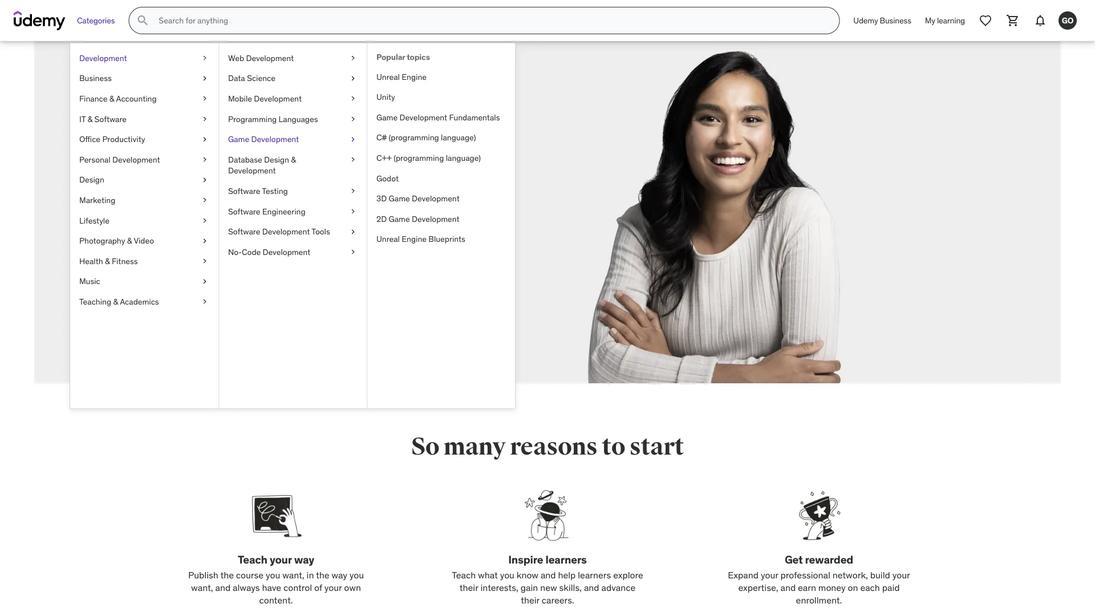 Task type: describe. For each thing, give the bounding box(es) containing it.
change
[[329, 213, 365, 227]]

get rewarded expand your professional network, build your expertise, and earn money on each paid enrollment.
[[728, 553, 910, 606]]

unreal for unreal engine blueprints
[[377, 234, 400, 244]]

software for software development tools
[[228, 226, 260, 237]]

software for software engineering
[[228, 206, 260, 216]]

interests,
[[481, 582, 519, 593]]

xsmall image for finance & accounting
[[200, 93, 209, 104]]

unity link
[[367, 87, 515, 107]]

publish
[[188, 569, 218, 581]]

& inside database design & development
[[291, 154, 296, 165]]

xsmall image for development
[[200, 52, 209, 64]]

instructor
[[259, 213, 306, 227]]

reasons
[[510, 432, 598, 462]]

programming
[[228, 114, 277, 124]]

mobile development
[[228, 93, 302, 104]]

database design & development link
[[219, 149, 367, 181]]

fundamentals
[[449, 112, 500, 122]]

xsmall image for it & software
[[200, 113, 209, 125]]

software development tools link
[[219, 222, 367, 242]]

finance & accounting
[[79, 93, 157, 104]]

start
[[630, 432, 684, 462]]

science
[[247, 73, 276, 83]]

udemy
[[854, 15, 878, 26]]

expand
[[728, 569, 759, 581]]

rewarded
[[805, 553, 854, 567]]

xsmall image for software testing
[[349, 186, 358, 197]]

inspire learners teach what you know and help learners explore their interests, gain new skills, and advance their careers.
[[452, 553, 643, 606]]

categories button
[[70, 7, 122, 34]]

xsmall image for teaching & academics
[[200, 296, 209, 307]]

always
[[233, 582, 260, 593]]

go
[[1062, 15, 1074, 25]]

2d
[[377, 214, 387, 224]]

web development
[[228, 53, 294, 63]]

1 you from the left
[[266, 569, 280, 581]]

and inside get rewarded expand your professional network, build your expertise, and earn money on each paid enrollment.
[[781, 582, 796, 593]]

development inside "development" link
[[79, 53, 127, 63]]

development link
[[70, 48, 219, 68]]

skills,
[[559, 582, 582, 593]]

your up expertise,
[[761, 569, 779, 581]]

xsmall image for photography & video
[[200, 235, 209, 246]]

photography & video
[[79, 236, 154, 246]]

advance
[[602, 582, 636, 593]]

& for academics
[[113, 296, 118, 307]]

health
[[79, 256, 103, 266]]

teach
[[286, 143, 360, 178]]

xsmall image for database design & development
[[349, 154, 358, 165]]

c#
[[377, 132, 387, 143]]

your right of
[[325, 582, 342, 593]]

gain
[[521, 582, 538, 593]]

and inside teach your way publish the course you want, in the way you want, and always have control of your own content.
[[215, 582, 231, 593]]

udemy image
[[14, 11, 66, 30]]

udemy business link
[[847, 7, 918, 34]]

productivity
[[102, 134, 145, 144]]

to
[[602, 432, 625, 462]]

expertise,
[[739, 582, 779, 593]]

development inside database design & development
[[228, 165, 276, 176]]

no-code development link
[[219, 242, 367, 262]]

earn
[[798, 582, 816, 593]]

development inside personal development link
[[112, 154, 160, 165]]

xsmall image for mobile development
[[349, 93, 358, 104]]

1 horizontal spatial way
[[332, 569, 347, 581]]

marketing
[[79, 195, 115, 205]]

teach inside teach your way publish the course you want, in the way you want, and always have control of your own content.
[[238, 553, 268, 567]]

1 the from the left
[[220, 569, 234, 581]]

c++
[[377, 153, 392, 163]]

& for accounting
[[109, 93, 114, 104]]

office productivity link
[[70, 129, 219, 149]]

(programming for c++
[[394, 153, 444, 163]]

c++ (programming language)
[[377, 153, 481, 163]]

xsmall image for web development
[[349, 52, 358, 64]]

photography
[[79, 236, 125, 246]]

unreal engine blueprints
[[377, 234, 466, 244]]

xsmall image for lifestyle
[[200, 215, 209, 226]]

language) for c# (programming language)
[[441, 132, 476, 143]]

3d game development link
[[367, 188, 515, 209]]

mobile
[[228, 93, 252, 104]]

personal
[[79, 154, 110, 165]]

teaching & academics
[[79, 296, 159, 307]]

2d game development link
[[367, 209, 515, 229]]

own inside teach your way publish the course you want, in the way you want, and always have control of your own content.
[[344, 582, 361, 593]]

music link
[[70, 271, 219, 292]]

& for video
[[127, 236, 132, 246]]

inspire
[[508, 553, 543, 567]]

network,
[[833, 569, 868, 581]]

personal development
[[79, 154, 160, 165]]

database design & development
[[228, 154, 296, 176]]

game up database
[[228, 134, 249, 144]]

c# (programming language) link
[[367, 128, 515, 148]]

professional
[[781, 569, 831, 581]]

so
[[411, 432, 439, 462]]

software testing link
[[219, 181, 367, 201]]

your up have
[[270, 553, 292, 567]]

udemy business
[[854, 15, 912, 26]]

testing
[[262, 186, 288, 196]]

teaching & academics link
[[70, 292, 219, 312]]

go link
[[1054, 7, 1082, 34]]

software testing
[[228, 186, 288, 196]]

development inside mobile development link
[[254, 93, 302, 104]]

0 vertical spatial business
[[880, 15, 912, 26]]

money
[[819, 582, 846, 593]]

finance & accounting link
[[70, 89, 219, 109]]

software engineering
[[228, 206, 306, 216]]

3d
[[377, 193, 387, 204]]

teach inside inspire learners teach what you know and help learners explore their interests, gain new skills, and advance their careers.
[[452, 569, 476, 581]]

lifestyle link
[[70, 210, 219, 231]]

explore
[[613, 569, 643, 581]]

database
[[228, 154, 262, 165]]

it & software
[[79, 114, 127, 124]]

shopping cart with 0 items image
[[1006, 14, 1020, 27]]

1 vertical spatial learners
[[578, 569, 611, 581]]

xsmall image for software development tools
[[349, 226, 358, 237]]

office
[[79, 134, 100, 144]]

including
[[238, 228, 282, 242]]

photography & video link
[[70, 231, 219, 251]]

have
[[262, 582, 281, 593]]



Task type: vqa. For each thing, say whether or not it's contained in the screenshot.
Sort
no



Task type: locate. For each thing, give the bounding box(es) containing it.
0 horizontal spatial way
[[294, 553, 314, 567]]

xsmall image inside "office productivity" link
[[200, 134, 209, 145]]

c++ (programming language) link
[[367, 148, 515, 168]]

way up in
[[294, 553, 314, 567]]

2 horizontal spatial you
[[500, 569, 515, 581]]

health & fitness link
[[70, 251, 219, 271]]

the right in
[[316, 569, 329, 581]]

(programming for c#
[[389, 132, 439, 143]]

enrollment.
[[796, 595, 842, 606]]

design down game development
[[264, 154, 289, 165]]

help
[[558, 569, 576, 581]]

1 horizontal spatial design
[[264, 154, 289, 165]]

on
[[848, 582, 858, 593]]

0 horizontal spatial design
[[79, 175, 104, 185]]

languages
[[279, 114, 318, 124]]

teach
[[238, 553, 268, 567], [452, 569, 476, 581]]

(programming down c# (programming language)
[[394, 153, 444, 163]]

xsmall image inside teaching & academics link
[[200, 296, 209, 307]]

engineering
[[262, 206, 306, 216]]

what
[[478, 569, 498, 581]]

mobile development link
[[219, 89, 367, 109]]

0 vertical spatial way
[[294, 553, 314, 567]]

0 vertical spatial their
[[460, 582, 478, 593]]

engine down 'topics'
[[402, 71, 427, 82]]

own right of
[[344, 582, 361, 593]]

it & software link
[[70, 109, 219, 129]]

1 horizontal spatial teach
[[452, 569, 476, 581]]

each
[[861, 582, 880, 593]]

development down software development tools link
[[263, 247, 310, 257]]

software up office productivity
[[94, 114, 127, 124]]

xsmall image inside the database design & development link
[[349, 154, 358, 165]]

3 you from the left
[[500, 569, 515, 581]]

notifications image
[[1034, 14, 1048, 27]]

0 vertical spatial want,
[[283, 569, 304, 581]]

marketing link
[[70, 190, 219, 210]]

unreal engine blueprints link
[[367, 229, 515, 249]]

game right 2d
[[389, 214, 410, 224]]

come
[[202, 143, 280, 178]]

programming languages link
[[219, 109, 367, 129]]

xsmall image left c#
[[349, 134, 358, 145]]

xsmall image left unity
[[349, 93, 358, 104]]

unreal engine link
[[367, 67, 515, 87]]

xsmall image inside software development tools link
[[349, 226, 358, 237]]

1 horizontal spatial their
[[521, 595, 540, 606]]

tools
[[312, 226, 330, 237]]

xsmall image for personal development
[[200, 154, 209, 165]]

game development fundamentals link
[[367, 107, 515, 128]]

software inside software development tools link
[[228, 226, 260, 237]]

xsmall image for health & fitness
[[200, 256, 209, 267]]

game right 3d
[[389, 193, 410, 204]]

& for fitness
[[105, 256, 110, 266]]

you up have
[[266, 569, 280, 581]]

software for software testing
[[228, 186, 260, 196]]

Search for anything text field
[[157, 11, 826, 30]]

own inside come teach with us become an instructor and change lives — including your own
[[308, 228, 328, 242]]

language) inside c# (programming language) link
[[441, 132, 476, 143]]

xsmall image right tools
[[349, 226, 358, 237]]

2 unreal from the top
[[377, 234, 400, 244]]

c# (programming language)
[[377, 132, 476, 143]]

development
[[79, 53, 127, 63], [246, 53, 294, 63], [254, 93, 302, 104], [400, 112, 447, 122], [251, 134, 299, 144], [112, 154, 160, 165], [228, 165, 276, 176], [412, 193, 460, 204], [412, 214, 460, 224], [262, 226, 310, 237], [263, 247, 310, 257]]

xsmall image left unreal engine
[[349, 73, 358, 84]]

0 horizontal spatial the
[[220, 569, 234, 581]]

you up interests,
[[500, 569, 515, 581]]

0 horizontal spatial you
[[266, 569, 280, 581]]

xsmall image inside 'no-code development' link
[[349, 246, 358, 258]]

unreal down popular
[[377, 71, 400, 82]]

engine inside unreal engine link
[[402, 71, 427, 82]]

0 vertical spatial (programming
[[389, 132, 439, 143]]

& right it
[[88, 114, 93, 124]]

your inside come teach with us become an instructor and change lives — including your own
[[285, 228, 306, 242]]

development inside game development link
[[251, 134, 299, 144]]

1 unreal from the top
[[377, 71, 400, 82]]

data science link
[[219, 68, 367, 89]]

software inside it & software link
[[94, 114, 127, 124]]

development inside 2d game development link
[[412, 214, 460, 224]]

topics
[[407, 52, 430, 62]]

xsmall image for no-code development
[[349, 246, 358, 258]]

1 vertical spatial teach
[[452, 569, 476, 581]]

engine for unreal engine
[[402, 71, 427, 82]]

xsmall image for game development
[[349, 134, 358, 145]]

own down software engineering link
[[308, 228, 328, 242]]

the
[[220, 569, 234, 581], [316, 569, 329, 581]]

teaching
[[79, 296, 111, 307]]

development down engineering
[[262, 226, 310, 237]]

development inside 'game development fundamentals' link
[[400, 112, 447, 122]]

1 horizontal spatial want,
[[283, 569, 304, 581]]

so many reasons to start
[[411, 432, 684, 462]]

xsmall image
[[200, 52, 209, 64], [349, 52, 358, 64], [200, 73, 209, 84], [200, 113, 209, 125], [200, 134, 209, 145], [200, 154, 209, 165], [349, 154, 358, 165], [200, 174, 209, 186], [200, 195, 209, 206], [200, 235, 209, 246], [349, 246, 358, 258], [200, 256, 209, 267], [200, 276, 209, 287], [200, 296, 209, 307]]

learning
[[937, 15, 965, 26]]

xsmall image for data science
[[349, 73, 358, 84]]

& right teaching
[[113, 296, 118, 307]]

and left the always
[[215, 582, 231, 593]]

business
[[880, 15, 912, 26], [79, 73, 112, 83]]

teach up course
[[238, 553, 268, 567]]

xsmall image for music
[[200, 276, 209, 287]]

language) inside c++ (programming language) link
[[446, 153, 481, 163]]

development down programming languages
[[251, 134, 299, 144]]

categories
[[77, 15, 115, 26]]

xsmall image inside business link
[[200, 73, 209, 84]]

engine
[[402, 71, 427, 82], [402, 234, 427, 244]]

and left change
[[309, 213, 327, 227]]

unity
[[377, 92, 395, 102]]

1 horizontal spatial own
[[344, 582, 361, 593]]

1 engine from the top
[[402, 71, 427, 82]]

you inside inspire learners teach what you know and help learners explore their interests, gain new skills, and advance their careers.
[[500, 569, 515, 581]]

unreal down 2d
[[377, 234, 400, 244]]

1 vertical spatial way
[[332, 569, 347, 581]]

0 vertical spatial own
[[308, 228, 328, 242]]

and up new
[[541, 569, 556, 581]]

design
[[264, 154, 289, 165], [79, 175, 104, 185]]

xsmall image left 3d
[[349, 186, 358, 197]]

popular
[[377, 52, 405, 62]]

the left course
[[220, 569, 234, 581]]

get
[[785, 553, 803, 567]]

development down categories dropdown button
[[79, 53, 127, 63]]

xsmall image inside photography & video link
[[200, 235, 209, 246]]

my
[[925, 15, 936, 26]]

your
[[285, 228, 306, 242], [270, 553, 292, 567], [761, 569, 779, 581], [893, 569, 910, 581], [325, 582, 342, 593]]

video
[[134, 236, 154, 246]]

you
[[266, 569, 280, 581], [350, 569, 364, 581], [500, 569, 515, 581]]

xsmall image inside music link
[[200, 276, 209, 287]]

want, down publish
[[191, 582, 213, 593]]

0 horizontal spatial own
[[308, 228, 328, 242]]

1 vertical spatial unreal
[[377, 234, 400, 244]]

xsmall image inside "development" link
[[200, 52, 209, 64]]

1 vertical spatial want,
[[191, 582, 213, 593]]

office productivity
[[79, 134, 145, 144]]

software up an
[[228, 186, 260, 196]]

development down 3d game development link
[[412, 214, 460, 224]]

development up c# (programming language)
[[400, 112, 447, 122]]

you right in
[[350, 569, 364, 581]]

xsmall image inside game development link
[[349, 134, 358, 145]]

of
[[314, 582, 322, 593]]

their down what
[[460, 582, 478, 593]]

blueprints
[[429, 234, 466, 244]]

2 you from the left
[[350, 569, 364, 581]]

1 vertical spatial language)
[[446, 153, 481, 163]]

& for software
[[88, 114, 93, 124]]

business right udemy
[[880, 15, 912, 26]]

game development link
[[219, 129, 367, 149]]

game down unity
[[377, 112, 398, 122]]

0 vertical spatial unreal
[[377, 71, 400, 82]]

design down personal
[[79, 175, 104, 185]]

way right in
[[332, 569, 347, 581]]

careers.
[[542, 595, 574, 606]]

xsmall image up lives at the top of page
[[200, 215, 209, 226]]

xsmall image for marketing
[[200, 195, 209, 206]]

0 horizontal spatial business
[[79, 73, 112, 83]]

lifestyle
[[79, 215, 109, 226]]

1 horizontal spatial the
[[316, 569, 329, 581]]

xsmall image left mobile
[[200, 93, 209, 104]]

your down instructor
[[285, 228, 306, 242]]

game development
[[228, 134, 299, 144]]

0 horizontal spatial want,
[[191, 582, 213, 593]]

0 vertical spatial teach
[[238, 553, 268, 567]]

learners up skills,
[[578, 569, 611, 581]]

xsmall image inside software engineering link
[[349, 206, 358, 217]]

their
[[460, 582, 478, 593], [521, 595, 540, 606]]

xsmall image for business
[[200, 73, 209, 84]]

popular topics
[[377, 52, 430, 62]]

engine down 2d game development
[[402, 234, 427, 244]]

0 horizontal spatial their
[[460, 582, 478, 593]]

new
[[540, 582, 557, 593]]

0 vertical spatial language)
[[441, 132, 476, 143]]

xsmall image for programming languages
[[349, 113, 358, 125]]

and right skills,
[[584, 582, 599, 593]]

development down database
[[228, 165, 276, 176]]

unreal for unreal engine
[[377, 71, 400, 82]]

—
[[226, 228, 236, 242]]

& right 'health'
[[105, 256, 110, 266]]

xsmall image inside mobile development link
[[349, 93, 358, 104]]

(programming up c++ (programming language)
[[389, 132, 439, 143]]

development inside software development tools link
[[262, 226, 310, 237]]

music
[[79, 276, 100, 286]]

engine inside unreal engine blueprints link
[[402, 234, 427, 244]]

1 vertical spatial design
[[79, 175, 104, 185]]

1 horizontal spatial business
[[880, 15, 912, 26]]

and left earn
[[781, 582, 796, 593]]

wishlist image
[[979, 14, 993, 27]]

& down game development link
[[291, 154, 296, 165]]

software engineering link
[[219, 201, 367, 222]]

& left video
[[127, 236, 132, 246]]

unreal engine
[[377, 71, 427, 82]]

software inside software testing link
[[228, 186, 260, 196]]

no-
[[228, 247, 242, 257]]

& right finance
[[109, 93, 114, 104]]

1 vertical spatial business
[[79, 73, 112, 83]]

learners
[[546, 553, 587, 567], [578, 569, 611, 581]]

know
[[517, 569, 539, 581]]

1 vertical spatial their
[[521, 595, 540, 606]]

xsmall image inside design link
[[200, 174, 209, 186]]

xsmall image inside programming languages link
[[349, 113, 358, 125]]

become
[[202, 213, 242, 227]]

development down the godot link
[[412, 193, 460, 204]]

and inside come teach with us become an instructor and change lives — including your own
[[309, 213, 327, 227]]

engine for unreal engine blueprints
[[402, 234, 427, 244]]

xsmall image inside the 'finance & accounting' link
[[200, 93, 209, 104]]

learners up help
[[546, 553, 587, 567]]

accounting
[[116, 93, 157, 104]]

&
[[109, 93, 114, 104], [88, 114, 93, 124], [291, 154, 296, 165], [127, 236, 132, 246], [105, 256, 110, 266], [113, 296, 118, 307]]

finance
[[79, 93, 108, 104]]

development up programming languages
[[254, 93, 302, 104]]

development inside 3d game development link
[[412, 193, 460, 204]]

software up code
[[228, 226, 260, 237]]

xsmall image inside 'health & fitness' link
[[200, 256, 209, 267]]

development inside web development link
[[246, 53, 294, 63]]

0 vertical spatial learners
[[546, 553, 587, 567]]

software down software testing
[[228, 206, 260, 216]]

paid
[[882, 582, 900, 593]]

development up science
[[246, 53, 294, 63]]

build
[[870, 569, 891, 581]]

game development fundamentals
[[377, 112, 500, 122]]

software development tools
[[228, 226, 330, 237]]

3d game development
[[377, 193, 460, 204]]

godot link
[[367, 168, 515, 188]]

want,
[[283, 569, 304, 581], [191, 582, 213, 593]]

1 vertical spatial (programming
[[394, 153, 444, 163]]

xsmall image up teach
[[349, 113, 358, 125]]

and
[[309, 213, 327, 227], [541, 569, 556, 581], [215, 582, 231, 593], [584, 582, 599, 593], [781, 582, 796, 593]]

software inside software engineering link
[[228, 206, 260, 216]]

xsmall image
[[349, 73, 358, 84], [200, 93, 209, 104], [349, 93, 358, 104], [349, 113, 358, 125], [349, 134, 358, 145], [349, 186, 358, 197], [349, 206, 358, 217], [200, 215, 209, 226], [349, 226, 358, 237]]

business up finance
[[79, 73, 112, 83]]

it
[[79, 114, 86, 124]]

1 vertical spatial own
[[344, 582, 361, 593]]

1 vertical spatial engine
[[402, 234, 427, 244]]

language) for c++ (programming language)
[[446, 153, 481, 163]]

submit search image
[[136, 14, 150, 27]]

development inside 'no-code development' link
[[263, 247, 310, 257]]

an
[[245, 213, 257, 227]]

xsmall image inside data science link
[[349, 73, 358, 84]]

design inside design link
[[79, 175, 104, 185]]

web
[[228, 53, 244, 63]]

their down gain
[[521, 595, 540, 606]]

xsmall image inside it & software link
[[200, 113, 209, 125]]

2 engine from the top
[[402, 234, 427, 244]]

1 horizontal spatial you
[[350, 569, 364, 581]]

xsmall image inside marketing link
[[200, 195, 209, 206]]

fitness
[[112, 256, 138, 266]]

design inside database design & development
[[264, 154, 289, 165]]

xsmall image left 2d
[[349, 206, 358, 217]]

xsmall image inside software testing link
[[349, 186, 358, 197]]

xsmall image inside personal development link
[[200, 154, 209, 165]]

development down "office productivity" link
[[112, 154, 160, 165]]

want, up control
[[283, 569, 304, 581]]

xsmall image for office productivity
[[200, 134, 209, 145]]

game development element
[[367, 43, 515, 409]]

teach left what
[[452, 569, 476, 581]]

language) down c# (programming language) link
[[446, 153, 481, 163]]

2 the from the left
[[316, 569, 329, 581]]

xsmall image inside lifestyle link
[[200, 215, 209, 226]]

xsmall image for design
[[200, 174, 209, 186]]

0 vertical spatial engine
[[402, 71, 427, 82]]

0 vertical spatial design
[[264, 154, 289, 165]]

your up paid
[[893, 569, 910, 581]]

xsmall image inside web development link
[[349, 52, 358, 64]]

xsmall image for software engineering
[[349, 206, 358, 217]]

0 horizontal spatial teach
[[238, 553, 268, 567]]

data
[[228, 73, 245, 83]]

language) down "fundamentals"
[[441, 132, 476, 143]]



